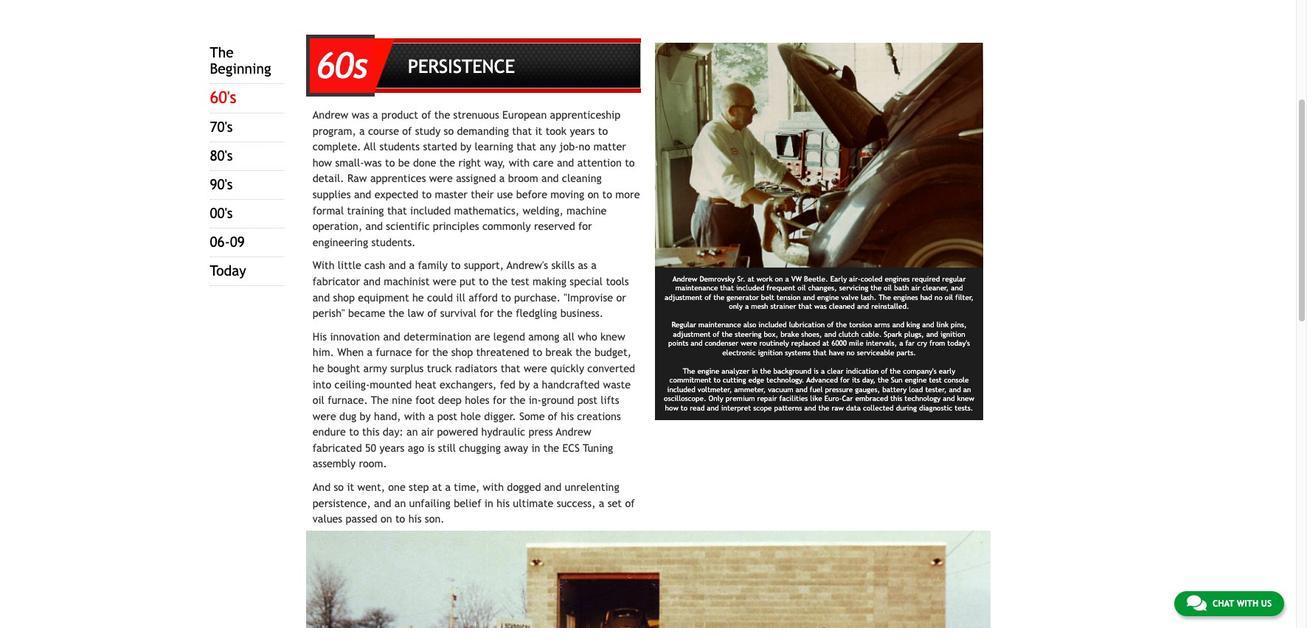 Task type: locate. For each thing, give the bounding box(es) containing it.
in down press
[[531, 442, 540, 454]]

the inside the beginning
[[210, 44, 234, 61]]

company's
[[903, 367, 937, 375]]

fabricated
[[313, 442, 362, 454]]

an down console
[[963, 386, 971, 394]]

to
[[598, 124, 608, 137], [385, 156, 395, 169], [625, 156, 635, 169], [422, 188, 432, 201], [602, 188, 612, 201], [451, 259, 461, 272], [479, 275, 489, 288], [501, 291, 511, 304], [532, 346, 542, 359], [714, 376, 721, 385], [681, 404, 688, 412], [349, 426, 359, 438], [395, 513, 405, 525]]

1 vertical spatial andrew
[[673, 275, 697, 283]]

adjustment down regular
[[673, 330, 711, 338]]

foot
[[415, 394, 435, 407]]

0 horizontal spatial engine
[[697, 367, 719, 375]]

1 horizontal spatial on
[[588, 188, 599, 201]]

of inside andrew demrovsky sr. at work on a vw beetle.  early air-cooled engines required regular maintenance that included frequent oil changes, servicing the oil bath air cleaner, and adjustment of the generator belt tension and engine valve lash. the engines had no oil filter, only a mesh strainer that was cleaned and reinstalled.
[[705, 293, 711, 302]]

no inside regular maintenance also included lubrication of the torsion arms and king and link pins, adjustment of the steering box, brake shoes, and clutch cable. spark plugs, and ignition points and condenser were routinely replaced at 6000 mile intervals, a far cry from today's electronic ignition systems that have no serviceable parts.
[[847, 349, 855, 357]]

0 vertical spatial years
[[570, 124, 595, 137]]

1 horizontal spatial engine
[[817, 293, 839, 302]]

also
[[743, 321, 756, 329]]

hand,
[[374, 410, 401, 422]]

that down "expected"
[[387, 204, 407, 217]]

replaced
[[791, 340, 820, 348]]

family
[[418, 259, 448, 272]]

no down mile
[[847, 349, 855, 357]]

2 vertical spatial by
[[360, 410, 371, 422]]

0 horizontal spatial he
[[313, 362, 324, 375]]

box,
[[764, 330, 778, 338]]

0 vertical spatial adjustment
[[665, 293, 702, 302]]

0 vertical spatial test
[[511, 275, 529, 288]]

andrew inside andrew was a product of the strenuous european apprenticeship program, a course of study        so demanding that it took years to complete. all students started by learning that any job-no        matter how small-was to be done the right way, with care and attention to detail. raw        apprentices were assigned a broom and cleaning supplies and expected to master their use        before moving on to more formal training that included mathematics, welding, machine operation, and scientific principles commonly reserved for engineering students.
[[313, 108, 348, 121]]

60's
[[210, 88, 237, 107]]

1 horizontal spatial knew
[[957, 395, 974, 403]]

determination
[[404, 330, 471, 343]]

0 vertical spatial he
[[412, 291, 424, 304]]

shop up radiators
[[451, 346, 473, 359]]

commitment
[[669, 376, 711, 385]]

1 vertical spatial ignition
[[758, 349, 783, 357]]

0 horizontal spatial it
[[347, 481, 354, 494]]

tuning
[[583, 442, 613, 454]]

2 horizontal spatial by
[[519, 378, 530, 391]]

2 vertical spatial an
[[395, 497, 406, 509]]

a left set on the left bottom of page
[[599, 497, 604, 509]]

andrew up ecs
[[556, 426, 591, 438]]

were
[[429, 172, 453, 185], [433, 275, 456, 288], [741, 340, 757, 348], [524, 362, 547, 375], [313, 410, 336, 422]]

0 vertical spatial shop
[[333, 291, 355, 304]]

0 horizontal spatial an
[[395, 497, 406, 509]]

had
[[920, 293, 932, 302]]

to down one
[[395, 513, 405, 525]]

in inside the engine analyzer in the background is a clear indication of the company's early commitment to cutting edge technology. advanced for its day, the sun engine test console included voltmeter, ammeter, vacuum and fuel pressure gauges, battery load tester, and an oscilloscope. only premium repair facilities like euro-car embraced this technology and knew how to read and interpret scope patterns and the raw data collected during diagnostic tests.
[[752, 367, 758, 375]]

0 horizontal spatial so
[[334, 481, 344, 494]]

a up army
[[367, 346, 373, 359]]

raw
[[347, 172, 367, 185]]

of right law
[[427, 307, 437, 319]]

0 vertical spatial in
[[752, 367, 758, 375]]

1 vertical spatial in
[[531, 442, 540, 454]]

cash
[[364, 259, 385, 272]]

0 vertical spatial so
[[444, 124, 454, 137]]

survival
[[440, 307, 477, 319]]

of down demrovsky
[[705, 293, 711, 302]]

post down 'deep'
[[437, 410, 457, 422]]

2 horizontal spatial an
[[963, 386, 971, 394]]

knew inside the engine analyzer in the background is a clear indication of the company's early commitment to cutting edge technology. advanced for its day, the sun engine test console included voltmeter, ammeter, vacuum and fuel pressure gauges, battery load tester, and an oscilloscope. only premium repair facilities like euro-car embraced this technology and knew how to read and interpret scope patterns and the raw data collected during diagnostic tests.
[[957, 395, 974, 403]]

0 horizontal spatial is
[[428, 442, 435, 454]]

students
[[379, 140, 420, 153]]

0 horizontal spatial in
[[485, 497, 493, 509]]

at
[[748, 275, 754, 283], [822, 340, 829, 348], [432, 481, 442, 494]]

test up tester,
[[929, 376, 942, 385]]

at up unfailing
[[432, 481, 442, 494]]

andrew for was
[[313, 108, 348, 121]]

and up furnace
[[383, 330, 400, 343]]

no
[[579, 140, 590, 153], [935, 293, 943, 302], [847, 349, 855, 357]]

intervals,
[[866, 340, 897, 348]]

commonly
[[482, 220, 531, 232]]

engine down changes,
[[817, 293, 839, 302]]

he up into
[[313, 362, 324, 375]]

included inside andrew demrovsky sr. at work on a vw beetle.  early air-cooled engines required regular maintenance that included frequent oil changes, servicing the oil bath air cleaner, and adjustment of the generator belt tension and engine valve lash. the engines had no oil filter, only a mesh strainer that was cleaned and reinstalled.
[[736, 284, 764, 292]]

1 horizontal spatial test
[[929, 376, 942, 385]]

day:
[[383, 426, 403, 438]]

in inside his innovation and determination are legend among all who knew him. when a furnace for the        shop threatened to break the budget, he bought army surplus truck radiators that were quickly        converted into ceiling-mounted heat exchangers, fed by a handcrafted waste oil furnace. the        nine foot deep holes for the in-ground post lifts were dug by hand, with a post hole digger.        some of his creations endure to this day: an air powered hydraulic press andrew fabricated        50 years ago is still chugging away in the ecs tuning assembly room.
[[531, 442, 540, 454]]

engine up voltmeter,
[[697, 367, 719, 375]]

chat with us
[[1213, 599, 1272, 609]]

on inside andrew was a product of the strenuous european apprenticeship program, a course of study        so demanding that it took years to complete. all students started by learning that any job-no        matter how small-was to be done the right way, with care and attention to detail. raw        apprentices were assigned a broom and cleaning supplies and expected to master their use        before moving on to more formal training that included mathematics, welding, machine operation, and scientific principles commonly reserved for engineering students.
[[588, 188, 599, 201]]

the down support, at the top left of the page
[[492, 275, 508, 288]]

06-09 link
[[210, 234, 245, 250]]

0 vertical spatial air
[[911, 284, 920, 292]]

1 vertical spatial knew
[[957, 395, 974, 403]]

2 horizontal spatial engine
[[905, 376, 927, 385]]

oil left bath
[[884, 284, 892, 292]]

0 horizontal spatial air
[[421, 426, 434, 438]]

1 horizontal spatial this
[[890, 395, 902, 403]]

1 vertical spatial on
[[775, 275, 783, 283]]

that up 'fed'
[[501, 362, 520, 375]]

only
[[709, 395, 723, 403]]

are
[[475, 330, 490, 343]]

course
[[368, 124, 399, 137]]

engine up "load"
[[905, 376, 927, 385]]

a down generator
[[745, 303, 749, 311]]

an inside his innovation and determination are legend among all who knew him. when a furnace for the        shop threatened to break the budget, he bought army surplus truck radiators that were quickly        converted into ceiling-mounted heat exchangers, fed by a handcrafted waste oil furnace. the        nine foot deep holes for the in-ground post lifts were dug by hand, with a post hole digger.        some of his creations endure to this day: an air powered hydraulic press andrew fabricated        50 years ago is still chugging away in the ecs tuning assembly room.
[[407, 426, 418, 438]]

1 vertical spatial adjustment
[[673, 330, 711, 338]]

clutch
[[838, 330, 859, 338]]

0 vertical spatial was
[[352, 108, 369, 121]]

0 vertical spatial this
[[890, 395, 902, 403]]

1 vertical spatial air
[[421, 426, 434, 438]]

strenuous
[[453, 108, 499, 121]]

0 horizontal spatial this
[[362, 426, 380, 438]]

1 horizontal spatial at
[[748, 275, 754, 283]]

that inside his innovation and determination are legend among all who knew him. when a furnace for the        shop threatened to break the budget, he bought army surplus truck radiators that were quickly        converted into ceiling-mounted heat exchangers, fed by a handcrafted waste oil furnace. the        nine foot deep holes for the in-ground post lifts were dug by hand, with a post hole digger.        some of his creations endure to this day: an air powered hydraulic press andrew fabricated        50 years ago is still chugging away in the ecs tuning assembly room.
[[501, 362, 520, 375]]

1 vertical spatial how
[[665, 404, 679, 412]]

1 horizontal spatial it
[[535, 124, 542, 137]]

ignition up today's
[[940, 330, 965, 338]]

of inside the engine analyzer in the background is a clear indication of the company's early commitment to cutting edge technology. advanced for its day, the sun engine test console included voltmeter, ammeter, vacuum and fuel pressure gauges, battery load tester, and an oscilloscope. only premium repair facilities like euro-car embraced this technology and knew how to read and interpret scope patterns and the raw data collected during diagnostic tests.
[[881, 367, 888, 375]]

1 horizontal spatial shop
[[451, 346, 473, 359]]

"improvise
[[564, 291, 613, 304]]

0 horizontal spatial shop
[[333, 291, 355, 304]]

0 vertical spatial on
[[588, 188, 599, 201]]

1 horizontal spatial is
[[814, 367, 819, 375]]

cleaning
[[562, 172, 602, 185]]

1 horizontal spatial an
[[407, 426, 418, 438]]

steering
[[735, 330, 762, 338]]

post up creations on the bottom
[[577, 394, 597, 407]]

were down 'break'
[[524, 362, 547, 375]]

job-
[[559, 140, 579, 153]]

0 vertical spatial knew
[[600, 330, 625, 343]]

2 horizontal spatial his
[[561, 410, 574, 422]]

included down master
[[410, 204, 451, 217]]

0 vertical spatial no
[[579, 140, 590, 153]]

09
[[230, 234, 245, 250]]

0 horizontal spatial ignition
[[758, 349, 783, 357]]

1 vertical spatial is
[[428, 442, 435, 454]]

him.
[[313, 346, 334, 359]]

1 horizontal spatial by
[[460, 140, 472, 153]]

assigned
[[456, 172, 496, 185]]

to down among
[[532, 346, 542, 359]]

their
[[471, 188, 494, 201]]

andrew for demrovsky
[[673, 275, 697, 283]]

were up could
[[433, 275, 456, 288]]

1 vertical spatial this
[[362, 426, 380, 438]]

a left far
[[899, 340, 903, 348]]

air down the required
[[911, 284, 920, 292]]

mile
[[849, 340, 864, 348]]

bath
[[894, 284, 909, 292]]

0 vertical spatial maintenance
[[675, 284, 718, 292]]

1 horizontal spatial in
[[531, 442, 540, 454]]

2 horizontal spatial on
[[775, 275, 783, 283]]

maintenance inside andrew demrovsky sr. at work on a vw beetle.  early air-cooled engines required regular maintenance that included frequent oil changes, servicing the oil bath air cleaner, and adjustment of the generator belt tension and engine valve lash. the engines had no oil filter, only a mesh strainer that was cleaned and reinstalled.
[[675, 284, 718, 292]]

for down machine
[[578, 220, 592, 232]]

70's link
[[210, 119, 233, 135]]

0 horizontal spatial test
[[511, 275, 529, 288]]

1 horizontal spatial post
[[577, 394, 597, 407]]

assembly
[[313, 458, 356, 470]]

0 vertical spatial is
[[814, 367, 819, 375]]

andrew
[[313, 108, 348, 121], [673, 275, 697, 283], [556, 426, 591, 438]]

edge
[[748, 376, 764, 385]]

away
[[504, 442, 528, 454]]

0 horizontal spatial years
[[379, 442, 405, 454]]

only
[[729, 303, 743, 311]]

knew up budget,
[[600, 330, 625, 343]]

and down console
[[949, 386, 961, 394]]

1 horizontal spatial no
[[847, 349, 855, 357]]

a inside regular maintenance also included lubrication of the torsion arms and king and link pins, adjustment of the steering box, brake shoes, and clutch cable. spark plugs, and ignition points and condenser were routinely replaced at 6000 mile intervals, a far cry from today's electronic ignition systems that have no serviceable parts.
[[899, 340, 903, 348]]

1 vertical spatial so
[[334, 481, 344, 494]]

that down demrovsky
[[720, 284, 734, 292]]

were inside regular maintenance also included lubrication of the torsion arms and king and link pins, adjustment of the steering box, brake shoes, and clutch cable. spark plugs, and ignition points and condenser were routinely replaced at 6000 mile intervals, a far cry from today's electronic ignition systems that have no serviceable parts.
[[741, 340, 757, 348]]

0 vertical spatial his
[[561, 410, 574, 422]]

1 vertical spatial engine
[[697, 367, 719, 375]]

no up attention
[[579, 140, 590, 153]]

unrelenting
[[565, 481, 619, 494]]

1 horizontal spatial ignition
[[940, 330, 965, 338]]

knew up tests.
[[957, 395, 974, 403]]

clear
[[827, 367, 844, 375]]

1 horizontal spatial how
[[665, 404, 679, 412]]

with right time, at bottom
[[483, 481, 504, 494]]

0 horizontal spatial knew
[[600, 330, 625, 343]]

his down ground
[[561, 410, 574, 422]]

support,
[[464, 259, 504, 272]]

1 vertical spatial it
[[347, 481, 354, 494]]

0 horizontal spatial his
[[408, 513, 422, 525]]

2 vertical spatial engine
[[905, 376, 927, 385]]

the
[[210, 44, 234, 61], [879, 293, 891, 302], [683, 367, 695, 375], [371, 394, 389, 407]]

that inside regular maintenance also included lubrication of the torsion arms and king and link pins, adjustment of the steering box, brake shoes, and clutch cable. spark plugs, and ignition points and condenser were routinely replaced at 6000 mile intervals, a far cry from today's electronic ignition systems that have no serviceable parts.
[[813, 349, 827, 357]]

andrew inside andrew demrovsky sr. at work on a vw beetle.  early air-cooled engines required regular maintenance that included frequent oil changes, servicing the oil bath air cleaner, and adjustment of the generator belt tension and engine valve lash. the engines had no oil filter, only a mesh strainer that was cleaned and reinstalled.
[[673, 275, 697, 283]]

2 horizontal spatial in
[[752, 367, 758, 375]]

and up from
[[926, 330, 938, 338]]

with down foot
[[404, 410, 425, 422]]

0 horizontal spatial how
[[313, 156, 332, 169]]

is right ago
[[428, 442, 435, 454]]

this inside the engine analyzer in the background is a clear indication of the company's early commitment to cutting edge technology. advanced for its day, the sun engine test console included voltmeter, ammeter, vacuum and fuel pressure gauges, battery load tester, and an oscilloscope. only premium repair facilities like euro-car embraced this technology and knew how to read and interpret scope patterns and the raw data collected during diagnostic tests.
[[890, 395, 902, 403]]

1 vertical spatial maintenance
[[698, 321, 741, 329]]

0 vertical spatial an
[[963, 386, 971, 394]]

a up in- on the left bottom of the page
[[533, 378, 539, 391]]

0 vertical spatial at
[[748, 275, 754, 283]]

1 vertical spatial test
[[929, 376, 942, 385]]

so up persistence, on the bottom left of the page
[[334, 481, 344, 494]]

the left in- on the left bottom of the page
[[510, 394, 526, 407]]

was up course
[[352, 108, 369, 121]]

maintenance down demrovsky
[[675, 284, 718, 292]]

1 horizontal spatial years
[[570, 124, 595, 137]]

european
[[502, 108, 547, 121]]

a left vw
[[785, 275, 789, 283]]

engines
[[885, 275, 910, 283], [893, 293, 918, 302]]

so inside andrew was a product of the strenuous european apprenticeship program, a course of study        so demanding that it took years to complete. all students started by learning that any job-no        matter how small-was to be done the right way, with care and attention to detail. raw        apprentices were assigned a broom and cleaning supplies and expected to master their use        before moving on to more formal training that included mathematics, welding, machine operation, and scientific principles commonly reserved for engineering students.
[[444, 124, 454, 137]]

and right points
[[691, 340, 703, 348]]

this down "battery"
[[890, 395, 902, 403]]

2 vertical spatial andrew
[[556, 426, 591, 438]]

0 horizontal spatial no
[[579, 140, 590, 153]]

andrew up program,
[[313, 108, 348, 121]]

to down oscilloscope.
[[681, 404, 688, 412]]

his
[[313, 330, 327, 343]]

andrew left demrovsky
[[673, 275, 697, 283]]

systems
[[785, 349, 811, 357]]

press
[[528, 426, 553, 438]]

the inside andrew demrovsky sr. at work on a vw beetle.  early air-cooled engines required regular maintenance that included frequent oil changes, servicing the oil bath air cleaner, and adjustment of the generator belt tension and engine valve lash. the engines had no oil filter, only a mesh strainer that was cleaned and reinstalled.
[[879, 293, 891, 302]]

2 vertical spatial in
[[485, 497, 493, 509]]

time,
[[454, 481, 480, 494]]

1 horizontal spatial so
[[444, 124, 454, 137]]

cry
[[917, 340, 927, 348]]

the up 60's
[[210, 44, 234, 61]]

0 horizontal spatial on
[[381, 513, 392, 525]]

by right 'fed'
[[519, 378, 530, 391]]

program,
[[313, 124, 356, 137]]

an down one
[[395, 497, 406, 509]]

2 vertical spatial on
[[381, 513, 392, 525]]

creations
[[577, 410, 621, 422]]

cutting
[[723, 376, 746, 385]]

he inside the with little cash and a family to support, andrew's skills as a fabricator and machinist        were put to the test making special tools and shop equipment he could ill afford to purchase.        "improvise or perish" became the law of survival for the fledgling business.
[[412, 291, 424, 304]]

the left law
[[389, 307, 404, 319]]

0 horizontal spatial andrew
[[313, 108, 348, 121]]

with
[[509, 156, 530, 169], [404, 410, 425, 422], [483, 481, 504, 494], [1237, 599, 1259, 609]]

the up sun
[[890, 367, 901, 375]]

00's
[[210, 205, 233, 221]]

included inside the engine analyzer in the background is a clear indication of the company's early commitment to cutting edge technology. advanced for its day, the sun engine test console included voltmeter, ammeter, vacuum and fuel pressure gauges, battery load tester, and an oscilloscope. only premium repair facilities like euro-car embraced this technology and knew how to read and interpret scope patterns and the raw data collected during diagnostic tests.
[[667, 386, 695, 394]]

no inside andrew demrovsky sr. at work on a vw beetle.  early air-cooled engines required regular maintenance that included frequent oil changes, servicing the oil bath air cleaner, and adjustment of the generator belt tension and engine valve lash. the engines had no oil filter, only a mesh strainer that was cleaned and reinstalled.
[[935, 293, 943, 302]]

and up perish"
[[313, 291, 330, 304]]

for up "pressure"
[[840, 376, 850, 385]]

were up "endure" on the left bottom of the page
[[313, 410, 336, 422]]

with inside and so it went, one step at a time, with dogged and unrelenting persistence, and an        unfailing belief in his ultimate success, a set of values passed on to his son.
[[483, 481, 504, 494]]

regular
[[672, 321, 696, 329]]

on inside and so it went, one step at a time, with dogged and unrelenting persistence, and an        unfailing belief in his ultimate success, a set of values passed on to his son.
[[381, 513, 392, 525]]

is inside the engine analyzer in the background is a clear indication of the company's early commitment to cutting edge technology. advanced for its day, the sun engine test console included voltmeter, ammeter, vacuum and fuel pressure gauges, battery load tester, and an oscilloscope. only premium repair facilities like euro-car embraced this technology and knew how to read and interpret scope patterns and the raw data collected during diagnostic tests.
[[814, 367, 819, 375]]

and down "lash."
[[857, 303, 869, 311]]

way,
[[484, 156, 506, 169]]

on right passed at the left of the page
[[381, 513, 392, 525]]

tools
[[606, 275, 629, 288]]

0 horizontal spatial at
[[432, 481, 442, 494]]

1 horizontal spatial andrew
[[556, 426, 591, 438]]

1 vertical spatial he
[[313, 362, 324, 375]]

this inside his innovation and determination are legend among all who knew him. when a furnace for the        shop threatened to break the budget, he bought army surplus truck radiators that were quickly        converted into ceiling-mounted heat exchangers, fed by a handcrafted waste oil furnace. the        nine foot deep holes for the in-ground post lifts were dug by hand, with a post hole digger.        some of his creations endure to this day: an air powered hydraulic press andrew fabricated        50 years ago is still chugging away in the ecs tuning assembly room.
[[362, 426, 380, 438]]

the down like
[[818, 404, 829, 412]]

0 vertical spatial andrew
[[313, 108, 348, 121]]

at inside regular maintenance also included lubrication of the torsion arms and king and link pins, adjustment of the steering box, brake shoes, and clutch cable. spark plugs, and ignition points and condenser were routinely replaced at 6000 mile intervals, a far cry from today's electronic ignition systems that have no serviceable parts.
[[822, 340, 829, 348]]

its
[[852, 376, 860, 385]]

the down press
[[543, 442, 559, 454]]

quickly
[[550, 362, 584, 375]]

oil down vw
[[798, 284, 806, 292]]

small-
[[335, 156, 364, 169]]

generator
[[727, 293, 759, 302]]

it left took
[[535, 124, 542, 137]]

persistence
[[408, 56, 515, 78]]

oil
[[798, 284, 806, 292], [884, 284, 892, 292], [945, 293, 953, 302], [313, 394, 324, 407]]

2 vertical spatial at
[[432, 481, 442, 494]]

one
[[388, 481, 406, 494]]

for
[[578, 220, 592, 232], [480, 307, 494, 319], [415, 346, 429, 359], [840, 376, 850, 385], [493, 394, 507, 407]]

machine
[[567, 204, 607, 217]]

voltmeter,
[[698, 386, 732, 394]]

pressure
[[825, 386, 853, 394]]

0 vertical spatial by
[[460, 140, 472, 153]]

ignition
[[940, 330, 965, 338], [758, 349, 783, 357]]

patterns
[[774, 404, 802, 412]]

the up the reinstalled.
[[879, 293, 891, 302]]

servicing
[[839, 284, 868, 292]]

by up right
[[460, 140, 472, 153]]

his inside his innovation and determination are legend among all who knew him. when a furnace for the        shop threatened to break the budget, he bought army surplus truck radiators that were quickly        converted into ceiling-mounted heat exchangers, fed by a handcrafted waste oil furnace. the        nine foot deep holes for the in-ground post lifts were dug by hand, with a post hole digger.        some of his creations endure to this day: an air powered hydraulic press andrew fabricated        50 years ago is still chugging away in the ecs tuning assembly room.
[[561, 410, 574, 422]]

2 vertical spatial no
[[847, 349, 855, 357]]

the up the commitment
[[683, 367, 695, 375]]

no down cleaner,
[[935, 293, 943, 302]]

exchangers,
[[440, 378, 497, 391]]

it up persistence, on the bottom left of the page
[[347, 481, 354, 494]]

this up 50
[[362, 426, 380, 438]]

test down andrew's
[[511, 275, 529, 288]]

on up frequent
[[775, 275, 783, 283]]

0 horizontal spatial post
[[437, 410, 457, 422]]

for inside andrew was a product of the strenuous european apprenticeship program, a course of study        so demanding that it took years to complete. all students started by learning that any job-no        matter how small-was to be done the right way, with care and attention to detail. raw        apprentices were assigned a broom and cleaning supplies and expected to master their use        before moving on to more formal training that included mathematics, welding, machine operation, and scientific principles commonly reserved for engineering students.
[[578, 220, 592, 232]]

1 vertical spatial no
[[935, 293, 943, 302]]

at right sr.
[[748, 275, 754, 283]]

today link
[[210, 263, 246, 279]]

included up oscilloscope.
[[667, 386, 695, 394]]

at inside andrew demrovsky sr. at work on a vw beetle.  early air-cooled engines required regular maintenance that included frequent oil changes, servicing the oil bath air cleaner, and adjustment of the generator belt tension and engine valve lash. the engines had no oil filter, only a mesh strainer that was cleaned and reinstalled.
[[748, 275, 754, 283]]

how
[[313, 156, 332, 169], [665, 404, 679, 412]]

comments image
[[1187, 595, 1207, 612]]

included up generator
[[736, 284, 764, 292]]

operation,
[[313, 220, 362, 232]]

to left be
[[385, 156, 395, 169]]

included up box,
[[759, 321, 787, 329]]

1 horizontal spatial air
[[911, 284, 920, 292]]

2 horizontal spatial andrew
[[673, 275, 697, 283]]

how up detail.
[[313, 156, 332, 169]]

cleaner,
[[922, 284, 949, 292]]



Task type: vqa. For each thing, say whether or not it's contained in the screenshot.
edge
yes



Task type: describe. For each thing, give the bounding box(es) containing it.
deep
[[438, 394, 462, 407]]

ultimate
[[513, 497, 553, 509]]

belief
[[454, 497, 481, 509]]

no inside andrew was a product of the strenuous european apprenticeship program, a course of study        so demanding that it took years to complete. all students started by learning that any job-no        matter how small-was to be done the right way, with care and attention to detail. raw        apprentices were assigned a broom and cleaning supplies and expected to master their use        before moving on to more formal training that included mathematics, welding, machine operation, and scientific principles commonly reserved for engineering students.
[[579, 140, 590, 153]]

in-
[[529, 394, 541, 407]]

the up legend
[[497, 307, 513, 319]]

making
[[533, 275, 567, 288]]

how inside andrew was a product of the strenuous european apprenticeship program, a course of study        so demanding that it took years to complete. all students started by learning that any job-no        matter how small-was to be done the right way, with care and attention to detail. raw        apprentices were assigned a broom and cleaning supplies and expected to master their use        before moving on to more formal training that included mathematics, welding, machine operation, and scientific principles commonly reserved for engineering students.
[[313, 156, 332, 169]]

years inside his innovation and determination are legend among all who knew him. when a furnace for the        shop threatened to break the budget, he bought army surplus truck radiators that were quickly        converted into ceiling-mounted heat exchangers, fed by a handcrafted waste oil furnace. the        nine foot deep holes for the in-ground post lifts were dug by hand, with a post hole digger.        some of his creations endure to this day: an air powered hydraulic press andrew fabricated        50 years ago is still chugging away in the ecs tuning assembly room.
[[379, 442, 405, 454]]

air inside his innovation and determination are legend among all who knew him. when a furnace for the        shop threatened to break the budget, he bought army surplus truck radiators that were quickly        converted into ceiling-mounted heat exchangers, fed by a handcrafted waste oil furnace. the        nine foot deep holes for the in-ground post lifts were dug by hand, with a post hole digger.        some of his creations endure to this day: an air powered hydraulic press andrew fabricated        50 years ago is still chugging away in the ecs tuning assembly room.
[[421, 426, 434, 438]]

skills
[[551, 259, 575, 272]]

link
[[937, 321, 949, 329]]

and up "facilities"
[[796, 386, 808, 394]]

and down 'job-'
[[557, 156, 574, 169]]

and down changes,
[[803, 293, 815, 302]]

0 vertical spatial engines
[[885, 275, 910, 283]]

a up the machinist
[[409, 259, 415, 272]]

formal
[[313, 204, 344, 217]]

to right the afford
[[501, 291, 511, 304]]

shop inside his innovation and determination are legend among all who knew him. when a furnace for the        shop threatened to break the budget, he bought army surplus truck radiators that were quickly        converted into ceiling-mounted heat exchangers, fed by a handcrafted waste oil furnace. the        nine foot deep holes for the in-ground post lifts were dug by hand, with a post hole digger.        some of his creations endure to this day: an air powered hydraulic press andrew fabricated        50 years ago is still chugging away in the ecs tuning assembly room.
[[451, 346, 473, 359]]

and down went,
[[374, 497, 391, 509]]

how inside the engine analyzer in the background is a clear indication of the company's early commitment to cutting edge technology. advanced for its day, the sun engine test console included voltmeter, ammeter, vacuum and fuel pressure gauges, battery load tester, and an oscilloscope. only premium repair facilities like euro-car embraced this technology and knew how to read and interpret scope patterns and the raw data collected during diagnostic tests.
[[665, 404, 679, 412]]

for up digger.
[[493, 394, 507, 407]]

of down 'product'
[[402, 124, 412, 137]]

purchase.
[[514, 291, 561, 304]]

to up the put
[[451, 259, 461, 272]]

it inside and so it went, one step at a time, with dogged and unrelenting persistence, and an        unfailing belief in his ultimate success, a set of values passed on to his son.
[[347, 481, 354, 494]]

60's link
[[210, 88, 237, 107]]

a up course
[[373, 108, 378, 121]]

it inside andrew was a product of the strenuous european apprenticeship program, a course of study        so demanding that it took years to complete. all students started by learning that any job-no        matter how small-was to be done the right way, with care and attention to detail. raw        apprentices were assigned a broom and cleaning supplies and expected to master their use        before moving on to more formal training that included mathematics, welding, machine operation, and scientific principles commonly reserved for engineering students.
[[535, 124, 542, 137]]

the up edge
[[760, 367, 771, 375]]

read
[[690, 404, 705, 412]]

fabricator
[[313, 275, 360, 288]]

changes,
[[808, 284, 837, 292]]

the beginning
[[210, 44, 271, 77]]

air inside andrew demrovsky sr. at work on a vw beetle.  early air-cooled engines required regular maintenance that included frequent oil changes, servicing the oil bath air cleaner, and adjustment of the generator belt tension and engine valve lash. the engines had no oil filter, only a mesh strainer that was cleaned and reinstalled.
[[911, 284, 920, 292]]

cleaned
[[829, 303, 855, 311]]

went,
[[357, 481, 385, 494]]

shop inside the with little cash and a family to support, andrew's skills as a fabricator and machinist        were put to the test making special tools and shop equipment he could ill afford to purchase.        "improvise or perish" became the law of survival for the fledgling business.
[[333, 291, 355, 304]]

gauges,
[[855, 386, 880, 394]]

the down demrovsky
[[713, 293, 724, 302]]

and down 'cash'
[[363, 275, 381, 288]]

an inside and so it went, one step at a time, with dogged and unrelenting persistence, and an        unfailing belief in his ultimate success, a set of values passed on to his son.
[[395, 497, 406, 509]]

unfailing
[[409, 497, 451, 509]]

became
[[348, 307, 385, 319]]

with inside his innovation and determination are legend among all who knew him. when a furnace for the        shop threatened to break the budget, he bought army surplus truck radiators that were quickly        converted into ceiling-mounted heat exchangers, fed by a handcrafted waste oil furnace. the        nine foot deep holes for the in-ground post lifts were dug by hand, with a post hole digger.        some of his creations endure to this day: an air powered hydraulic press andrew fabricated        50 years ago is still chugging away in the ecs tuning assembly room.
[[404, 410, 425, 422]]

broom
[[508, 172, 538, 185]]

that up lubrication
[[798, 303, 812, 311]]

00's link
[[210, 205, 233, 221]]

to down support, at the top left of the page
[[479, 275, 489, 288]]

and down tester,
[[943, 395, 955, 403]]

1 vertical spatial was
[[364, 156, 382, 169]]

a up use
[[499, 172, 505, 185]]

threatened
[[476, 346, 529, 359]]

a down foot
[[428, 410, 434, 422]]

and so it went, one step at a time, with dogged and unrelenting persistence, and an        unfailing belief in his ultimate success, a set of values passed on to his son.
[[313, 481, 635, 525]]

today
[[210, 263, 246, 279]]

mathematics,
[[454, 204, 519, 217]]

to left master
[[422, 188, 432, 201]]

data
[[846, 404, 861, 412]]

reinstalled.
[[871, 303, 909, 311]]

raw
[[832, 404, 844, 412]]

chugging
[[459, 442, 501, 454]]

radiators
[[455, 362, 497, 375]]

at inside and so it went, one step at a time, with dogged and unrelenting persistence, and an        unfailing belief in his ultimate success, a set of values passed on to his son.
[[432, 481, 442, 494]]

0 vertical spatial ignition
[[940, 330, 965, 338]]

complete.
[[313, 140, 361, 153]]

and down regular
[[951, 284, 963, 292]]

chat
[[1213, 599, 1234, 609]]

ceiling-
[[335, 378, 370, 391]]

day,
[[862, 376, 876, 385]]

and
[[313, 481, 331, 494]]

the down cooled on the right top
[[871, 284, 882, 292]]

were inside andrew was a product of the strenuous european apprenticeship program, a course of study        so demanding that it took years to complete. all students started by learning that any job-no        matter how small-was to be done the right way, with care and attention to detail. raw        apprentices were assigned a broom and cleaning supplies and expected to master their use        before moving on to more formal training that included mathematics, welding, machine operation, and scientific principles commonly reserved for engineering students.
[[429, 172, 453, 185]]

a inside the engine analyzer in the background is a clear indication of the company's early commitment to cutting edge technology. advanced for its day, the sun engine test console included voltmeter, ammeter, vacuum and fuel pressure gauges, battery load tester, and an oscilloscope. only premium repair facilities like euro-car embraced this technology and knew how to read and interpret scope patterns and the raw data collected during diagnostic tests.
[[821, 367, 825, 375]]

the down started
[[439, 156, 455, 169]]

1 vertical spatial his
[[497, 497, 510, 509]]

and down only
[[707, 404, 719, 412]]

and up spark
[[892, 321, 904, 329]]

digger.
[[484, 410, 516, 422]]

be
[[398, 156, 410, 169]]

for up the 'surplus'
[[415, 346, 429, 359]]

who
[[578, 330, 597, 343]]

on inside andrew demrovsky sr. at work on a vw beetle.  early air-cooled engines required regular maintenance that included frequent oil changes, servicing the oil bath air cleaner, and adjustment of the generator belt tension and engine valve lash. the engines had no oil filter, only a mesh strainer that was cleaned and reinstalled.
[[775, 275, 783, 283]]

and up ultimate
[[544, 481, 562, 494]]

andrew was a product of the strenuous european apprenticeship program, a course of study        so demanding that it took years to complete. all students started by learning that any job-no        matter how small-was to be done the right way, with care and attention to detail. raw        apprentices were assigned a broom and cleaning supplies and expected to master their use        before moving on to more formal training that included mathematics, welding, machine operation, and scientific principles commonly reserved for engineering students.
[[313, 108, 640, 248]]

he inside his innovation and determination are legend among all who knew him. when a furnace for the        shop threatened to break the budget, he bought army surplus truck radiators that were quickly        converted into ceiling-mounted heat exchangers, fed by a handcrafted waste oil furnace. the        nine foot deep holes for the in-ground post lifts were dug by hand, with a post hole digger.        some of his creations endure to this day: an air powered hydraulic press andrew fabricated        50 years ago is still chugging away in the ecs tuning assembly room.
[[313, 362, 324, 375]]

years inside andrew was a product of the strenuous european apprenticeship program, a course of study        so demanding that it took years to complete. all students started by learning that any job-no        matter how small-was to be done the right way, with care and attention to detail. raw        apprentices were assigned a broom and cleaning supplies and expected to master their use        before moving on to more formal training that included mathematics, welding, machine operation, and scientific principles commonly reserved for engineering students.
[[570, 124, 595, 137]]

of inside his innovation and determination are legend among all who knew him. when a furnace for the        shop threatened to break the budget, he bought army surplus truck radiators that were quickly        converted into ceiling-mounted heat exchangers, fed by a handcrafted waste oil furnace. the        nine foot deep holes for the in-ground post lifts were dug by hand, with a post hole digger.        some of his creations endure to this day: an air powered hydraulic press andrew fabricated        50 years ago is still chugging away in the ecs tuning assembly room.
[[548, 410, 558, 422]]

beginning
[[210, 61, 271, 77]]

army
[[363, 362, 387, 375]]

routinely
[[759, 340, 789, 348]]

console
[[944, 376, 969, 385]]

little
[[338, 259, 361, 272]]

andrew inside his innovation and determination are legend among all who knew him. when a furnace for the        shop threatened to break the budget, he bought army surplus truck radiators that were quickly        converted into ceiling-mounted heat exchangers, fed by a handcrafted waste oil furnace. the        nine foot deep holes for the in-ground post lifts were dug by hand, with a post hole digger.        some of his creations endure to this day: an air powered hydraulic press andrew fabricated        50 years ago is still chugging away in the ecs tuning assembly room.
[[556, 426, 591, 438]]

of up study
[[422, 108, 431, 121]]

apprentices
[[370, 172, 426, 185]]

andrew's
[[507, 259, 548, 272]]

to up matter
[[598, 124, 608, 137]]

collected
[[863, 404, 894, 412]]

scope
[[753, 404, 772, 412]]

oscilloscope.
[[664, 395, 706, 403]]

regular
[[942, 275, 966, 283]]

0 horizontal spatial by
[[360, 410, 371, 422]]

and up 6000
[[824, 330, 836, 338]]

vw
[[791, 275, 802, 283]]

with left us
[[1237, 599, 1259, 609]]

the up truck
[[432, 346, 448, 359]]

handcrafted
[[542, 378, 600, 391]]

is inside his innovation and determination are legend among all who knew him. when a furnace for the        shop threatened to break the budget, he bought army surplus truck radiators that were quickly        converted into ceiling-mounted heat exchangers, fed by a handcrafted waste oil furnace. the        nine foot deep holes for the in-ground post lifts were dug by hand, with a post hole digger.        some of his creations endure to this day: an air powered hydraulic press andrew fabricated        50 years ago is still chugging away in the ecs tuning assembly room.
[[428, 442, 435, 454]]

knew inside his innovation and determination are legend among all who knew him. when a furnace for the        shop threatened to break the budget, he bought army surplus truck radiators that were quickly        converted into ceiling-mounted heat exchangers, fed by a handcrafted waste oil furnace. the        nine foot deep holes for the in-ground post lifts were dug by hand, with a post hole digger.        some of his creations endure to this day: an air powered hydraulic press andrew fabricated        50 years ago is still chugging away in the ecs tuning assembly room.
[[600, 330, 625, 343]]

an inside the engine analyzer in the background is a clear indication of the company's early commitment to cutting edge technology. advanced for its day, the sun engine test console included voltmeter, ammeter, vacuum and fuel pressure gauges, battery load tester, and an oscilloscope. only premium repair facilities like euro-car embraced this technology and knew how to read and interpret scope patterns and the raw data collected during diagnostic tests.
[[963, 386, 971, 394]]

included inside andrew was a product of the strenuous european apprenticeship program, a course of study        so demanding that it took years to complete. all students started by learning that any job-no        matter how small-was to be done the right way, with care and attention to detail. raw        apprentices were assigned a broom and cleaning supplies and expected to master their use        before moving on to more formal training that included mathematics, welding, machine operation, and scientific principles commonly reserved for engineering students.
[[410, 204, 451, 217]]

of inside the with little cash and a family to support, andrew's skills as a fabricator and machinist        were put to the test making special tools and shop equipment he could ill afford to purchase.        "improvise or perish" became the law of survival for the fledgling business.
[[427, 307, 437, 319]]

that down "european"
[[512, 124, 532, 137]]

2 vertical spatial his
[[408, 513, 422, 525]]

and left link
[[922, 321, 934, 329]]

and up training
[[354, 188, 371, 201]]

embraced
[[855, 395, 888, 403]]

the down who
[[575, 346, 591, 359]]

air-
[[849, 275, 861, 283]]

1 vertical spatial post
[[437, 410, 457, 422]]

converted
[[587, 362, 635, 375]]

the inside his innovation and determination are legend among all who knew him. when a furnace for the        shop threatened to break the budget, he bought army surplus truck radiators that were quickly        converted into ceiling-mounted heat exchangers, fed by a handcrafted waste oil furnace. the        nine foot deep holes for the in-ground post lifts were dug by hand, with a post hole digger.        some of his creations endure to this day: an air powered hydraulic press andrew fabricated        50 years ago is still chugging away in the ecs tuning assembly room.
[[371, 394, 389, 407]]

plugs,
[[904, 330, 924, 338]]

to inside and so it went, one step at a time, with dogged and unrelenting persistence, and an        unfailing belief in his ultimate success, a set of values passed on to his son.
[[395, 513, 405, 525]]

with inside andrew was a product of the strenuous european apprenticeship program, a course of study        so demanding that it took years to complete. all students started by learning that any job-no        matter how small-was to be done the right way, with care and attention to detail. raw        apprentices were assigned a broom and cleaning supplies and expected to master their use        before moving on to more formal training that included mathematics, welding, machine operation, and scientific principles commonly reserved for engineering students.
[[509, 156, 530, 169]]

the inside the engine analyzer in the background is a clear indication of the company's early commitment to cutting edge technology. advanced for its day, the sun engine test console included voltmeter, ammeter, vacuum and fuel pressure gauges, battery load tester, and an oscilloscope. only premium repair facilities like euro-car embraced this technology and knew how to read and interpret scope patterns and the raw data collected during diagnostic tests.
[[683, 367, 695, 375]]

matter
[[593, 140, 626, 153]]

and down care
[[541, 172, 559, 185]]

a up all
[[359, 124, 365, 137]]

into
[[313, 378, 331, 391]]

law
[[408, 307, 424, 319]]

apprenticeship
[[550, 108, 621, 121]]

furnace
[[376, 346, 412, 359]]

adjustment inside regular maintenance also included lubrication of the torsion arms and king and link pins, adjustment of the steering box, brake shoes, and clutch cable. spark plugs, and ignition points and condenser were routinely replaced at 6000 mile intervals, a far cry from today's electronic ignition systems that have no serviceable parts.
[[673, 330, 711, 338]]

oil inside his innovation and determination are legend among all who knew him. when a furnace for the        shop threatened to break the budget, he bought army surplus truck radiators that were quickly        converted into ceiling-mounted heat exchangers, fed by a handcrafted waste oil furnace. the        nine foot deep holes for the in-ground post lifts were dug by hand, with a post hole digger.        some of his creations endure to this day: an air powered hydraulic press andrew fabricated        50 years ago is still chugging away in the ecs tuning assembly room.
[[313, 394, 324, 407]]

with little cash and a family to support, andrew's skills as a fabricator and machinist        were put to the test making special tools and shop equipment he could ill afford to purchase.        "improvise or perish" became the law of survival for the fledgling business.
[[313, 259, 629, 319]]

the up condenser
[[722, 330, 733, 338]]

to left more at the top
[[602, 188, 612, 201]]

for inside the engine analyzer in the background is a clear indication of the company's early commitment to cutting edge technology. advanced for its day, the sun engine test console included voltmeter, ammeter, vacuum and fuel pressure gauges, battery load tester, and an oscilloscope. only premium repair facilities like euro-car embraced this technology and knew how to read and interpret scope patterns and the raw data collected during diagnostic tests.
[[840, 376, 850, 385]]

care
[[533, 156, 554, 169]]

so inside and so it went, one step at a time, with dogged and unrelenting persistence, and an        unfailing belief in his ultimate success, a set of values passed on to his son.
[[334, 481, 344, 494]]

and down training
[[366, 220, 383, 232]]

heat
[[415, 378, 436, 391]]

1 vertical spatial by
[[519, 378, 530, 391]]

ground
[[541, 394, 574, 407]]

70's
[[210, 119, 233, 135]]

mounted
[[370, 378, 412, 391]]

a right as
[[591, 259, 597, 272]]

and up the machinist
[[389, 259, 406, 272]]

lifts
[[601, 394, 619, 407]]

during
[[896, 404, 917, 412]]

in inside and so it went, one step at a time, with dogged and unrelenting persistence, and an        unfailing belief in his ultimate success, a set of values passed on to his son.
[[485, 497, 493, 509]]

test inside the with little cash and a family to support, andrew's skills as a fabricator and machinist        were put to the test making special tools and shop equipment he could ill afford to purchase.        "improvise or perish" became the law of survival for the fledgling business.
[[511, 275, 529, 288]]

legend
[[493, 330, 525, 343]]

of inside and so it went, one step at a time, with dogged and unrelenting persistence, and an        unfailing belief in his ultimate success, a set of values passed on to his son.
[[625, 497, 635, 509]]

premium
[[726, 395, 755, 403]]

oil left filter,
[[945, 293, 953, 302]]

1 vertical spatial engines
[[893, 293, 918, 302]]

break
[[546, 346, 572, 359]]

tester,
[[925, 386, 947, 394]]

a left time, at bottom
[[445, 481, 451, 494]]

welding,
[[523, 204, 563, 217]]

to down dug
[[349, 426, 359, 438]]

was inside andrew demrovsky sr. at work on a vw beetle.  early air-cooled engines required regular maintenance that included frequent oil changes, servicing the oil bath air cleaner, and adjustment of the generator belt tension and engine valve lash. the engines had no oil filter, only a mesh strainer that was cleaned and reinstalled.
[[814, 303, 827, 311]]

torsion
[[849, 321, 872, 329]]

that left any
[[517, 140, 536, 153]]

engine inside andrew demrovsky sr. at work on a vw beetle.  early air-cooled engines required regular maintenance that included frequent oil changes, servicing the oil bath air cleaner, and adjustment of the generator belt tension and engine valve lash. the engines had no oil filter, only a mesh strainer that was cleaned and reinstalled.
[[817, 293, 839, 302]]

maintenance inside regular maintenance also included lubrication of the torsion arms and king and link pins, adjustment of the steering box, brake shoes, and clutch cable. spark plugs, and ignition points and condenser were routinely replaced at 6000 mile intervals, a far cry from today's electronic ignition systems that have no serviceable parts.
[[698, 321, 741, 329]]

were inside the with little cash and a family to support, andrew's skills as a fabricator and machinist        were put to the test making special tools and shop equipment he could ill afford to purchase.        "improvise or perish" became the law of survival for the fledgling business.
[[433, 275, 456, 288]]

the up study
[[434, 108, 450, 121]]

with
[[313, 259, 335, 272]]

of up 6000
[[827, 321, 834, 329]]

of up condenser
[[713, 330, 720, 338]]

supplies
[[313, 188, 351, 201]]

the left sun
[[878, 376, 889, 385]]

to up voltmeter,
[[714, 376, 721, 385]]

the up clutch on the right bottom of page
[[836, 321, 847, 329]]

strainer
[[771, 303, 796, 311]]

by inside andrew was a product of the strenuous european apprenticeship program, a course of study        so demanding that it took years to complete. all students started by learning that any job-no        matter how small-was to be done the right way, with care and attention to detail. raw        apprentices were assigned a broom and cleaning supplies and expected to master their use        before moving on to more formal training that included mathematics, welding, machine operation, and scientific principles commonly reserved for engineering students.
[[460, 140, 472, 153]]

and down like
[[804, 404, 816, 412]]

step
[[409, 481, 429, 494]]

persistence,
[[313, 497, 371, 509]]

diagnostic
[[919, 404, 953, 412]]

business.
[[560, 307, 604, 319]]

king
[[907, 321, 920, 329]]

and inside his innovation and determination are legend among all who knew him. when a furnace for the        shop threatened to break the budget, he bought army surplus truck radiators that were quickly        converted into ceiling-mounted heat exchangers, fed by a handcrafted waste oil furnace. the        nine foot deep holes for the in-ground post lifts were dug by hand, with a post hole digger.        some of his creations endure to this day: an air powered hydraulic press andrew fabricated        50 years ago is still chugging away in the ecs tuning assembly room.
[[383, 330, 400, 343]]

included inside regular maintenance also included lubrication of the torsion arms and king and link pins, adjustment of the steering box, brake shoes, and clutch cable. spark plugs, and ignition points and condenser were routinely replaced at 6000 mile intervals, a far cry from today's electronic ignition systems that have no serviceable parts.
[[759, 321, 787, 329]]

condenser
[[705, 340, 739, 348]]

engineering
[[313, 236, 368, 248]]

0 vertical spatial post
[[577, 394, 597, 407]]

lubrication
[[789, 321, 825, 329]]

adjustment inside andrew demrovsky sr. at work on a vw beetle.  early air-cooled engines required regular maintenance that included frequent oil changes, servicing the oil bath air cleaner, and adjustment of the generator belt tension and engine valve lash. the engines had no oil filter, only a mesh strainer that was cleaned and reinstalled.
[[665, 293, 702, 302]]

points
[[668, 340, 688, 348]]

test inside the engine analyzer in the background is a clear indication of the company's early commitment to cutting edge technology. advanced for its day, the sun engine test console included voltmeter, ammeter, vacuum and fuel pressure gauges, battery load tester, and an oscilloscope. only premium repair facilities like euro-car embraced this technology and knew how to read and interpret scope patterns and the raw data collected during diagnostic tests.
[[929, 376, 942, 385]]

arms
[[874, 321, 890, 329]]

for inside the with little cash and a family to support, andrew's skills as a fabricator and machinist        were put to the test making special tools and shop equipment he could ill afford to purchase.        "improvise or perish" became the law of survival for the fledgling business.
[[480, 307, 494, 319]]

to down matter
[[625, 156, 635, 169]]



